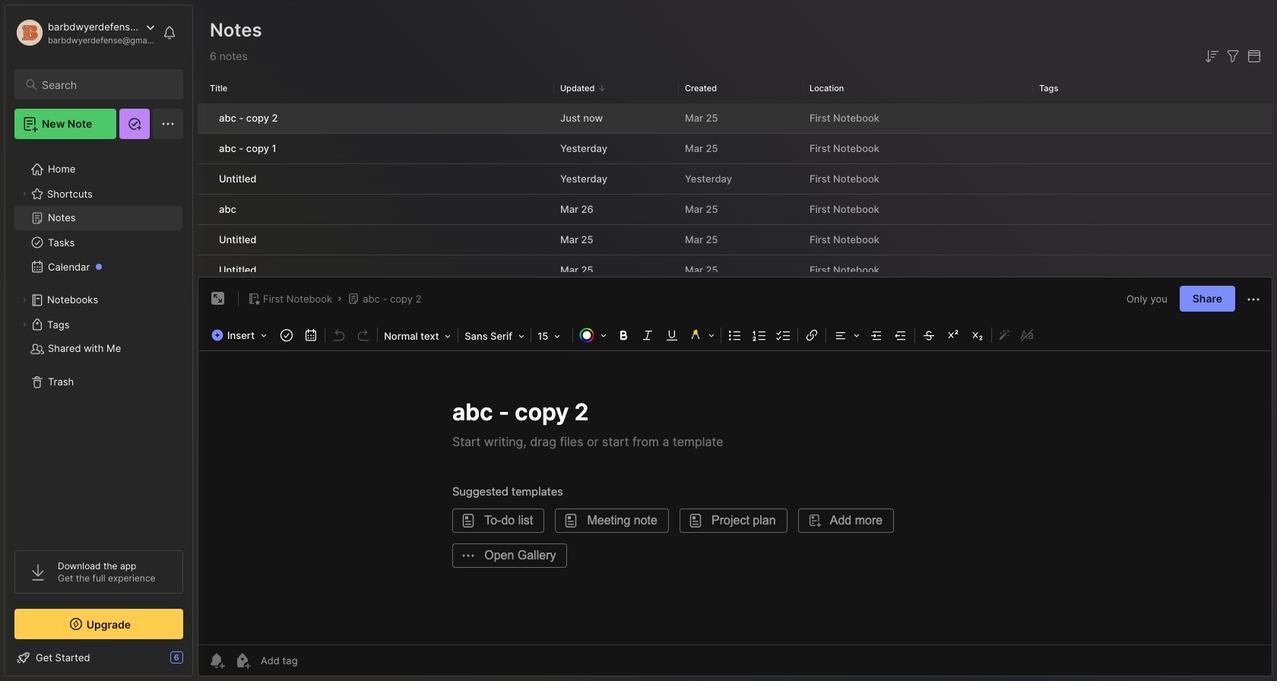 Task type: vqa. For each thing, say whether or not it's contained in the screenshot.
Get inside the button
no



Task type: locate. For each thing, give the bounding box(es) containing it.
calendar event image
[[300, 325, 322, 346]]

tree
[[5, 148, 192, 537]]

expand tags image
[[20, 320, 29, 329]]

subscript image
[[967, 325, 988, 346]]

click to collapse image
[[192, 653, 203, 671]]

add filters image
[[1224, 47, 1242, 65]]

4 cell from the top
[[198, 195, 210, 224]]

Font family field
[[460, 326, 529, 347]]

Insert field
[[208, 325, 275, 346]]

italic image
[[637, 325, 658, 346]]

row group
[[198, 103, 1273, 287]]

Account field
[[14, 17, 155, 48]]

superscript image
[[943, 325, 964, 346]]

6 cell from the top
[[198, 255, 210, 285]]

insert link image
[[801, 325, 823, 346]]

bold image
[[613, 325, 634, 346]]

outdent image
[[890, 325, 912, 346]]

tree inside main element
[[5, 148, 192, 537]]

expand notebooks image
[[20, 296, 29, 305]]

Sort options field
[[1203, 47, 1221, 65]]

None search field
[[42, 75, 170, 94]]

add a reminder image
[[208, 652, 226, 670]]

Font size field
[[533, 326, 571, 347]]

numbered list image
[[749, 325, 770, 346]]

cell
[[198, 103, 210, 133], [198, 134, 210, 163], [198, 164, 210, 194], [198, 195, 210, 224], [198, 225, 210, 255], [198, 255, 210, 285]]

5 cell from the top
[[198, 225, 210, 255]]

Note Editor text field
[[198, 351, 1272, 645]]

underline image
[[662, 325, 683, 346]]

3 cell from the top
[[198, 164, 210, 194]]

Alignment field
[[828, 325, 865, 346]]



Task type: describe. For each thing, give the bounding box(es) containing it.
Font color field
[[575, 325, 611, 346]]

Add filters field
[[1224, 47, 1242, 65]]

checklist image
[[773, 325, 795, 346]]

none search field inside main element
[[42, 75, 170, 94]]

Heading level field
[[379, 326, 456, 347]]

indent image
[[866, 325, 887, 346]]

task image
[[276, 325, 297, 346]]

bulleted list image
[[725, 325, 746, 346]]

Help and Learning task checklist field
[[5, 645, 192, 670]]

1 cell from the top
[[198, 103, 210, 133]]

add tag image
[[233, 652, 252, 670]]

main element
[[0, 0, 198, 681]]

strikethrough image
[[919, 325, 940, 346]]

expand note image
[[209, 290, 227, 308]]

2 cell from the top
[[198, 134, 210, 163]]

More actions field
[[1245, 289, 1263, 309]]

more actions image
[[1245, 291, 1263, 309]]

Add tag field
[[259, 654, 374, 668]]

View options field
[[1242, 47, 1264, 65]]

Search text field
[[42, 78, 170, 92]]

note window element
[[198, 277, 1273, 680]]

Highlight field
[[684, 325, 719, 346]]



